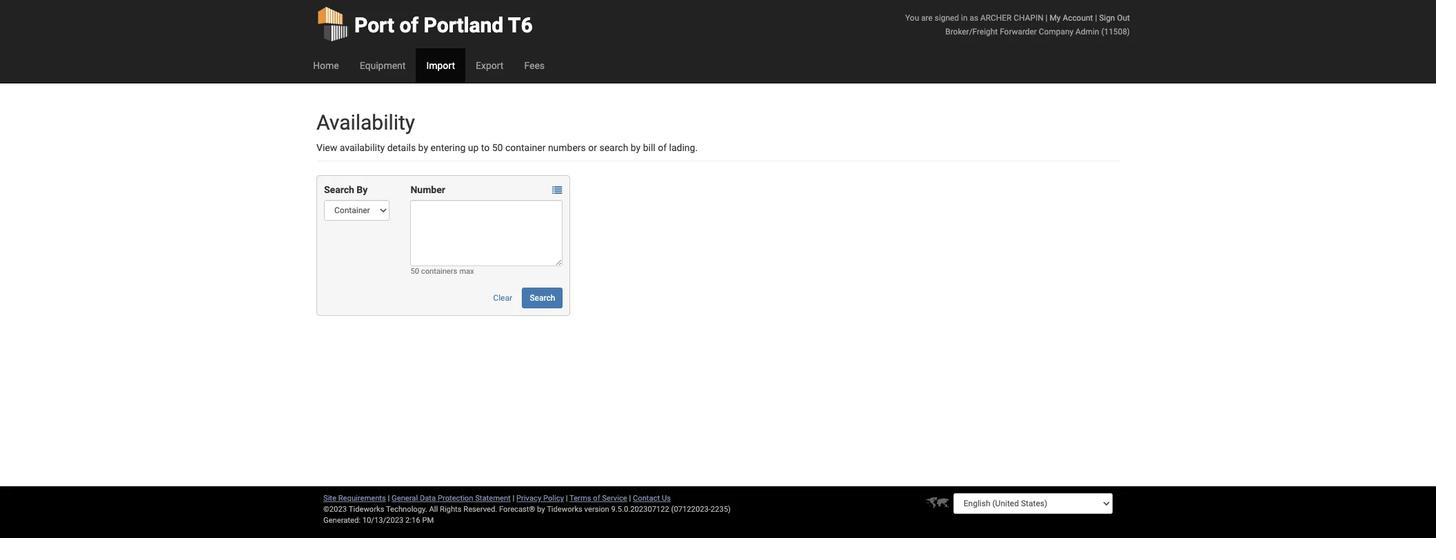 Task type: describe. For each thing, give the bounding box(es) containing it.
1 horizontal spatial 50
[[492, 142, 503, 153]]

protection
[[438, 494, 474, 503]]

by inside site requirements | general data protection statement | privacy policy | terms of service | contact us ©2023 tideworks technology. all rights reserved. forecast® by tideworks version 9.5.0.202307122 (07122023-2235) generated: 10/13/2023 2:16 pm
[[537, 505, 545, 514]]

fees button
[[514, 48, 555, 83]]

or
[[589, 142, 597, 153]]

max
[[460, 267, 474, 276]]

port of portland t6 link
[[317, 0, 533, 48]]

site requirements link
[[324, 494, 386, 503]]

clear button
[[486, 288, 520, 308]]

| up 9.5.0.202307122
[[629, 494, 631, 503]]

search for search
[[530, 293, 556, 303]]

numbers
[[548, 142, 586, 153]]

out
[[1118, 13, 1131, 23]]

forwarder
[[1000, 27, 1037, 37]]

statement
[[475, 494, 511, 503]]

you are signed in as archer chapin | my account | sign out broker/freight forwarder company admin (11508)
[[906, 13, 1131, 37]]

view
[[317, 142, 338, 153]]

terms of service link
[[570, 494, 628, 503]]

t6
[[508, 13, 533, 37]]

generated:
[[324, 516, 361, 525]]

rights
[[440, 505, 462, 514]]

requirements
[[339, 494, 386, 503]]

clear
[[493, 293, 513, 303]]

export button
[[466, 48, 514, 83]]

| left my
[[1046, 13, 1048, 23]]

service
[[602, 494, 628, 503]]

archer
[[981, 13, 1012, 23]]

export
[[476, 60, 504, 71]]

10/13/2023
[[363, 516, 404, 525]]

| left general
[[388, 494, 390, 503]]

sign
[[1100, 13, 1116, 23]]

as
[[970, 13, 979, 23]]

admin
[[1076, 27, 1100, 37]]

lading.
[[669, 142, 698, 153]]

(07122023-
[[672, 505, 711, 514]]

pm
[[422, 516, 434, 525]]

us
[[662, 494, 671, 503]]

broker/freight
[[946, 27, 998, 37]]

2:16
[[406, 516, 421, 525]]

view availability details by entering up to 50 container numbers or search by bill of lading.
[[317, 142, 698, 153]]

availability
[[317, 110, 415, 135]]

portland
[[424, 13, 504, 37]]

forecast®
[[499, 505, 536, 514]]

2 horizontal spatial of
[[658, 142, 667, 153]]

9.5.0.202307122
[[612, 505, 670, 514]]

port of portland t6
[[355, 13, 533, 37]]

2235)
[[711, 505, 731, 514]]

equipment
[[360, 60, 406, 71]]

account
[[1063, 13, 1094, 23]]

50 containers max
[[411, 267, 474, 276]]

1 vertical spatial 50
[[411, 267, 419, 276]]

import
[[427, 60, 455, 71]]



Task type: vqa. For each thing, say whether or not it's contained in the screenshot.
the Search By
yes



Task type: locate. For each thing, give the bounding box(es) containing it.
contact
[[633, 494, 660, 503]]

technology.
[[386, 505, 427, 514]]

0 vertical spatial 50
[[492, 142, 503, 153]]

search left by
[[324, 184, 354, 195]]

equipment button
[[350, 48, 416, 83]]

signed
[[935, 13, 960, 23]]

(11508)
[[1102, 27, 1131, 37]]

general
[[392, 494, 418, 503]]

reserved.
[[464, 505, 498, 514]]

0 horizontal spatial 50
[[411, 267, 419, 276]]

data
[[420, 494, 436, 503]]

| up forecast®
[[513, 494, 515, 503]]

| up the tideworks
[[566, 494, 568, 503]]

availability
[[340, 142, 385, 153]]

terms
[[570, 494, 592, 503]]

search right the clear
[[530, 293, 556, 303]]

of right port
[[400, 13, 419, 37]]

©2023 tideworks
[[324, 505, 385, 514]]

number
[[411, 184, 446, 195]]

policy
[[544, 494, 564, 503]]

my
[[1050, 13, 1061, 23]]

0 horizontal spatial of
[[400, 13, 419, 37]]

Number text field
[[411, 200, 563, 266]]

1 horizontal spatial by
[[537, 505, 545, 514]]

entering
[[431, 142, 466, 153]]

search by
[[324, 184, 368, 195]]

import button
[[416, 48, 466, 83]]

50 left containers
[[411, 267, 419, 276]]

containers
[[421, 267, 458, 276]]

container
[[506, 142, 546, 153]]

0 vertical spatial of
[[400, 13, 419, 37]]

by
[[357, 184, 368, 195]]

search button
[[523, 288, 563, 308]]

home button
[[303, 48, 350, 83]]

general data protection statement link
[[392, 494, 511, 503]]

site requirements | general data protection statement | privacy policy | terms of service | contact us ©2023 tideworks technology. all rights reserved. forecast® by tideworks version 9.5.0.202307122 (07122023-2235) generated: 10/13/2023 2:16 pm
[[324, 494, 731, 525]]

by left bill
[[631, 142, 641, 153]]

port
[[355, 13, 395, 37]]

1 horizontal spatial search
[[530, 293, 556, 303]]

by right details
[[418, 142, 428, 153]]

of right bill
[[658, 142, 667, 153]]

version
[[585, 505, 610, 514]]

0 horizontal spatial by
[[418, 142, 428, 153]]

you
[[906, 13, 920, 23]]

2 horizontal spatial by
[[631, 142, 641, 153]]

50
[[492, 142, 503, 153], [411, 267, 419, 276]]

2 vertical spatial of
[[593, 494, 601, 503]]

details
[[387, 142, 416, 153]]

1 vertical spatial search
[[530, 293, 556, 303]]

tideworks
[[547, 505, 583, 514]]

privacy
[[517, 494, 542, 503]]

show list image
[[553, 186, 562, 195]]

|
[[1046, 13, 1048, 23], [1096, 13, 1098, 23], [388, 494, 390, 503], [513, 494, 515, 503], [566, 494, 568, 503], [629, 494, 631, 503]]

by
[[418, 142, 428, 153], [631, 142, 641, 153], [537, 505, 545, 514]]

all
[[429, 505, 438, 514]]

of up version at the bottom left of page
[[593, 494, 601, 503]]

in
[[962, 13, 968, 23]]

1 horizontal spatial of
[[593, 494, 601, 503]]

contact us link
[[633, 494, 671, 503]]

search
[[324, 184, 354, 195], [530, 293, 556, 303]]

search for search by
[[324, 184, 354, 195]]

site
[[324, 494, 337, 503]]

bill
[[643, 142, 656, 153]]

of
[[400, 13, 419, 37], [658, 142, 667, 153], [593, 494, 601, 503]]

0 horizontal spatial search
[[324, 184, 354, 195]]

50 right to
[[492, 142, 503, 153]]

to
[[481, 142, 490, 153]]

chapin
[[1014, 13, 1044, 23]]

search inside search button
[[530, 293, 556, 303]]

company
[[1039, 27, 1074, 37]]

my account link
[[1050, 13, 1094, 23]]

fees
[[525, 60, 545, 71]]

are
[[922, 13, 933, 23]]

by down privacy policy link
[[537, 505, 545, 514]]

home
[[313, 60, 339, 71]]

search
[[600, 142, 629, 153]]

up
[[468, 142, 479, 153]]

0 vertical spatial search
[[324, 184, 354, 195]]

of inside site requirements | general data protection statement | privacy policy | terms of service | contact us ©2023 tideworks technology. all rights reserved. forecast® by tideworks version 9.5.0.202307122 (07122023-2235) generated: 10/13/2023 2:16 pm
[[593, 494, 601, 503]]

| left sign
[[1096, 13, 1098, 23]]

sign out link
[[1100, 13, 1131, 23]]

privacy policy link
[[517, 494, 564, 503]]

1 vertical spatial of
[[658, 142, 667, 153]]



